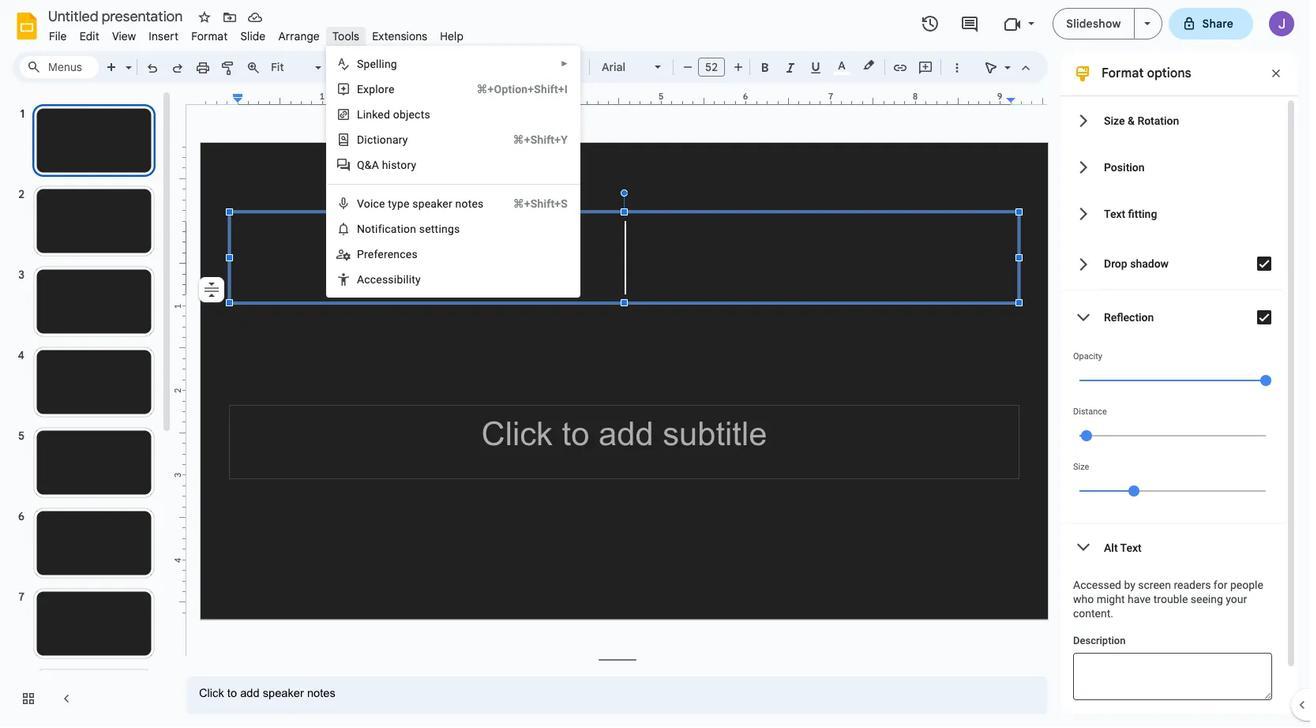 Task type: describe. For each thing, give the bounding box(es) containing it.
toggle shadow image
[[1249, 248, 1280, 280]]

e
[[389, 83, 395, 96]]

drop shadow
[[1104, 258, 1169, 270]]

arial
[[602, 60, 626, 74]]

shrink text on overflow image
[[201, 279, 223, 301]]

menu inside format options application
[[326, 46, 581, 298]]

r
[[385, 83, 389, 96]]

linked objects l element
[[357, 108, 435, 121]]

right margin image
[[1007, 92, 1048, 104]]

options
[[1147, 66, 1192, 81]]

menu bar inside menu bar banner
[[43, 21, 470, 47]]

Font size field
[[698, 58, 731, 81]]

your
[[1226, 593, 1247, 606]]

⌘+shift+s
[[513, 197, 568, 210]]

d
[[357, 133, 364, 146]]

tools
[[332, 29, 360, 43]]

explore r element
[[357, 83, 399, 96]]

who
[[1073, 593, 1094, 606]]

accessibility c element
[[357, 273, 426, 286]]

settings
[[419, 223, 460, 235]]

preferences p element
[[357, 248, 422, 261]]

ictionary
[[364, 133, 408, 146]]

fitting
[[1128, 207, 1157, 220]]

view menu item
[[106, 27, 142, 46]]

a
[[357, 273, 364, 286]]

text inside 'tab'
[[1121, 541, 1142, 554]]

distance
[[1073, 407, 1107, 417]]

text inside tab
[[1104, 207, 1126, 220]]

size & rotation
[[1104, 114, 1180, 127]]

by
[[1124, 579, 1136, 592]]

slide
[[240, 29, 266, 43]]

people
[[1231, 579, 1264, 592]]

position tab
[[1061, 144, 1285, 190]]

alt text
[[1104, 541, 1142, 554]]

q &a history
[[357, 159, 417, 171]]

size for size
[[1073, 462, 1090, 472]]

⌘+shift+y element
[[494, 132, 568, 148]]

Zoom text field
[[269, 56, 313, 78]]

readers
[[1174, 579, 1211, 592]]

new slide with layout image
[[122, 57, 132, 62]]

Toggle shadow checkbox
[[1249, 248, 1280, 280]]

format options
[[1102, 66, 1192, 81]]

v
[[357, 197, 364, 210]]

left margin image
[[201, 92, 243, 104]]

voice type speaker notes v element
[[357, 197, 489, 210]]

text fitting tab
[[1061, 190, 1285, 237]]

size image
[[1129, 486, 1140, 497]]

slide menu item
[[234, 27, 272, 46]]

&a
[[365, 159, 379, 171]]

explo
[[357, 83, 385, 96]]

1
[[172, 134, 183, 139]]

s pelling
[[357, 58, 397, 70]]

speaker
[[413, 197, 453, 210]]

alt
[[1104, 541, 1118, 554]]

trouble
[[1154, 593, 1188, 606]]

⌘+shift+s element
[[494, 196, 568, 212]]

might
[[1097, 593, 1125, 606]]

notification settings o element
[[357, 223, 465, 235]]

view
[[112, 29, 136, 43]]

format options section
[[1061, 51, 1298, 728]]

opacity
[[1073, 352, 1103, 362]]

c
[[364, 273, 370, 286]]

slideshow
[[1067, 17, 1121, 31]]

arrange menu item
[[272, 27, 326, 46]]

n o tification settings
[[357, 223, 460, 235]]

extensions
[[372, 29, 428, 43]]

tools menu item
[[326, 27, 366, 46]]

format for format
[[191, 29, 228, 43]]

history
[[382, 159, 417, 171]]

help
[[440, 29, 464, 43]]

menu bar banner
[[0, 0, 1310, 728]]

highlight color image
[[860, 56, 878, 75]]

edit menu item
[[73, 27, 106, 46]]

format for format options
[[1102, 66, 1144, 81]]

Rename text field
[[43, 6, 192, 25]]

extensions menu item
[[366, 27, 434, 46]]



Task type: locate. For each thing, give the bounding box(es) containing it.
description
[[1073, 635, 1126, 647]]

border dash option
[[564, 56, 583, 78]]

►
[[561, 59, 569, 68]]

share
[[1203, 17, 1234, 31]]

distance slider
[[1073, 417, 1273, 453]]

seeing
[[1191, 593, 1223, 606]]

share button
[[1169, 8, 1254, 39]]

spelling s element
[[357, 58, 402, 70]]

help menu item
[[434, 27, 470, 46]]

format down star option
[[191, 29, 228, 43]]

menu
[[326, 46, 581, 298]]

menu containing s
[[326, 46, 581, 298]]

format inside menu item
[[191, 29, 228, 43]]

size for size & rotation
[[1104, 114, 1125, 127]]

option
[[199, 277, 224, 303]]

text right alt
[[1121, 541, 1142, 554]]

Star checkbox
[[194, 6, 216, 28]]

edit
[[79, 29, 99, 43]]

inked
[[363, 108, 390, 121]]

rotation
[[1138, 114, 1180, 127]]

format inside section
[[1102, 66, 1144, 81]]

1 horizontal spatial format
[[1102, 66, 1144, 81]]

tification
[[371, 223, 416, 235]]

main toolbar
[[98, 55, 969, 81]]

1 vertical spatial format
[[1102, 66, 1144, 81]]

reflection
[[1104, 311, 1154, 324]]

a c cessibility
[[357, 273, 421, 286]]

presentation options image
[[1144, 22, 1151, 25]]

position
[[1104, 161, 1145, 173]]

1 vertical spatial text
[[1121, 541, 1142, 554]]

menu bar containing file
[[43, 21, 470, 47]]

size
[[1104, 114, 1125, 127], [1073, 462, 1090, 472]]

0 horizontal spatial format
[[191, 29, 228, 43]]

text color image
[[833, 56, 851, 75]]

font list. arial selected. option
[[602, 56, 645, 78]]

Description text field
[[1073, 653, 1273, 701]]

size & rotation tab
[[1061, 97, 1285, 144]]

menu bar
[[43, 21, 470, 47]]

distance image
[[1081, 430, 1092, 442]]

size left &
[[1104, 114, 1125, 127]]

n
[[357, 223, 365, 235]]

v oice type speaker notes
[[357, 197, 484, 210]]

objects
[[393, 108, 430, 121]]

Toggle reflection checkbox
[[1249, 302, 1280, 333]]

pelling
[[364, 58, 397, 70]]

file menu item
[[43, 27, 73, 46]]

0 vertical spatial size
[[1104, 114, 1125, 127]]

mode and view toolbar
[[979, 51, 1039, 83]]

0 vertical spatial text
[[1104, 207, 1126, 220]]

navigation
[[0, 89, 174, 728]]

o
[[365, 223, 371, 235]]

drop shadow tab
[[1061, 237, 1285, 291]]

l inked objects
[[357, 108, 430, 121]]

d ictionary
[[357, 133, 408, 146]]

size slider
[[1073, 472, 1273, 509]]

⌘+shift+y
[[513, 133, 568, 146]]

type
[[388, 197, 410, 210]]

shadow
[[1130, 258, 1169, 270]]

format left options
[[1102, 66, 1144, 81]]

have
[[1128, 593, 1151, 606]]

Menus field
[[20, 56, 99, 78]]

reflection tab
[[1061, 291, 1285, 344]]

navigation inside format options application
[[0, 89, 174, 728]]

oice
[[364, 197, 385, 210]]

text
[[1104, 207, 1126, 220], [1121, 541, 1142, 554]]

references
[[364, 248, 418, 261]]

1 vertical spatial size
[[1073, 462, 1090, 472]]

explo r e
[[357, 83, 395, 96]]

1 horizontal spatial size
[[1104, 114, 1125, 127]]

q
[[357, 159, 365, 171]]

l
[[357, 108, 363, 121]]

accessed
[[1073, 579, 1122, 592]]

⌘+option+shift+i element
[[458, 81, 568, 97]]

insert menu item
[[142, 27, 185, 46]]

notes
[[455, 197, 484, 210]]

0 vertical spatial format
[[191, 29, 228, 43]]

p
[[357, 248, 364, 261]]

for
[[1214, 579, 1228, 592]]

cessibility
[[370, 273, 421, 286]]

format menu item
[[185, 27, 234, 46]]

arrange
[[278, 29, 320, 43]]

opacity image
[[1261, 375, 1272, 386]]

content.
[[1073, 607, 1114, 620]]

drop
[[1104, 258, 1128, 270]]

s
[[357, 58, 364, 70]]

p references
[[357, 248, 418, 261]]

slideshow button
[[1053, 8, 1135, 39]]

format
[[191, 29, 228, 43], [1102, 66, 1144, 81]]

0 horizontal spatial size
[[1073, 462, 1090, 472]]

dictionary d element
[[357, 133, 413, 146]]

size inside 'tab'
[[1104, 114, 1125, 127]]

size down "distance" image
[[1073, 462, 1090, 472]]

file
[[49, 29, 67, 43]]

Zoom field
[[266, 56, 329, 79]]

q&a history q element
[[357, 159, 421, 171]]

⌘+option+shift+i
[[477, 83, 568, 96]]

text left fitting
[[1104, 207, 1126, 220]]

Font size text field
[[699, 58, 724, 77]]

screen
[[1138, 579, 1171, 592]]

insert
[[149, 29, 179, 43]]

text fitting
[[1104, 207, 1157, 220]]

format options application
[[0, 0, 1310, 728]]

&
[[1128, 114, 1135, 127]]

option inside format options application
[[199, 277, 224, 303]]

accessed by screen readers for people who might have trouble seeing your content.
[[1073, 579, 1264, 620]]

opacity slider
[[1073, 362, 1273, 398]]

alt text tab
[[1061, 524, 1285, 571]]



Task type: vqa. For each thing, say whether or not it's contained in the screenshot.
"New" option
no



